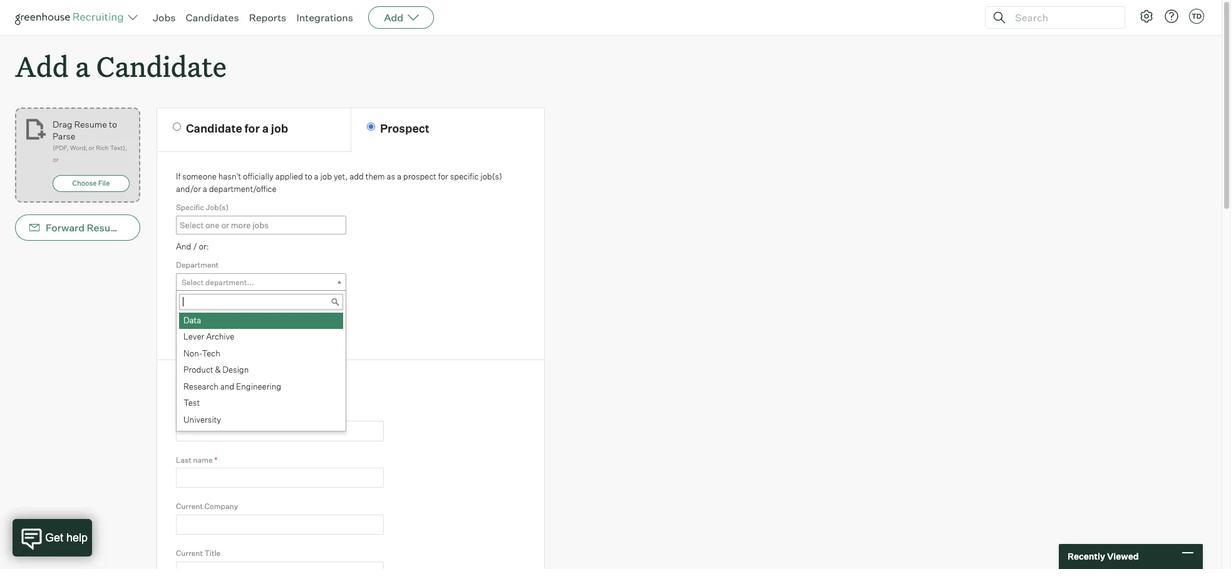 Task type: describe. For each thing, give the bounding box(es) containing it.
and / or:
[[176, 242, 209, 252]]

and/or
[[176, 184, 201, 194]]

job(s)
[[480, 172, 502, 182]]

tech
[[202, 349, 220, 359]]

or:
[[199, 242, 209, 252]]

department/office
[[209, 184, 277, 194]]

candidates
[[186, 11, 239, 24]]

current company
[[176, 502, 238, 512]]

department
[[176, 261, 219, 270]]

drag resume to parse (pdf, word, or rich text), or
[[53, 119, 127, 164]]

name for first
[[194, 409, 213, 418]]

as
[[387, 172, 395, 182]]

someone
[[182, 172, 217, 182]]

1 horizontal spatial or
[[89, 144, 95, 152]]

research
[[183, 382, 218, 392]]

non-
[[183, 349, 202, 359]]

recently viewed
[[1068, 552, 1139, 562]]

and
[[176, 242, 191, 252]]

forward
[[46, 222, 85, 234]]

and
[[220, 382, 234, 392]]

/
[[193, 242, 197, 252]]

select department...
[[182, 278, 254, 287]]

add button
[[368, 6, 434, 29]]

Search text field
[[1012, 8, 1113, 27]]

select for select office...
[[182, 322, 204, 331]]

department...
[[205, 278, 254, 287]]

lever archive option
[[179, 329, 343, 346]]

candidate for a job
[[186, 122, 288, 135]]

td button
[[1187, 6, 1207, 26]]

0 vertical spatial candidate
[[96, 48, 227, 85]]

a down "someone"
[[203, 184, 207, 194]]

applied
[[275, 172, 303, 182]]

if
[[176, 172, 180, 182]]

university option
[[179, 412, 343, 429]]

current for current title
[[176, 549, 203, 559]]

select department... link
[[176, 273, 346, 292]]

research and engineering
[[183, 382, 281, 392]]

add for add a candidate
[[15, 48, 69, 85]]

archive
[[206, 332, 234, 342]]

drag
[[53, 119, 72, 130]]

td
[[1192, 12, 1202, 21]]

1 vertical spatial or
[[53, 156, 58, 164]]

product
[[183, 365, 213, 375]]

forward resume via email button
[[15, 215, 169, 241]]

job inside if someone hasn't officially applied to a job yet, add them as a prospect for specific job(s) and/or a department/office
[[320, 172, 332, 182]]

recently
[[1068, 552, 1105, 562]]

choose file
[[72, 179, 110, 188]]

to inside "drag resume to parse (pdf, word, or rich text), or"
[[109, 119, 117, 130]]

current for current company
[[176, 502, 203, 512]]

file
[[98, 179, 110, 188]]

1 vertical spatial candidate
[[186, 122, 242, 135]]

office...
[[205, 322, 231, 331]]

specific
[[176, 203, 204, 212]]

name
[[176, 378, 208, 392]]

word,
[[70, 144, 87, 152]]

a down greenhouse recruiting image
[[75, 48, 90, 85]]

current title
[[176, 549, 221, 559]]

add for add
[[384, 11, 403, 24]]

officially
[[243, 172, 274, 182]]

Prospect radio
[[367, 123, 375, 131]]

select office...
[[182, 322, 231, 331]]

choose
[[72, 179, 97, 188]]

add a candidate
[[15, 48, 227, 85]]

via
[[127, 222, 141, 234]]

specific job(s)
[[176, 203, 229, 212]]

data option
[[179, 313, 343, 329]]

resume for drag
[[74, 119, 107, 130]]

0 vertical spatial for
[[245, 122, 260, 135]]

jobs
[[153, 11, 176, 24]]

name & company
[[176, 378, 274, 392]]

1 vertical spatial company
[[204, 502, 238, 512]]



Task type: vqa. For each thing, say whether or not it's contained in the screenshot.
Lever
yes



Task type: locate. For each thing, give the bounding box(es) containing it.
&
[[215, 365, 221, 375], [211, 378, 219, 392]]

1 vertical spatial name
[[193, 456, 213, 465]]

list box containing data
[[177, 313, 343, 429]]

add inside popup button
[[384, 11, 403, 24]]

to right applied
[[305, 172, 312, 182]]

resume inside "drag resume to parse (pdf, word, or rich text), or"
[[74, 119, 107, 130]]

None text field
[[176, 422, 384, 442]]

for left specific
[[438, 172, 448, 182]]

candidate down 'jobs' link
[[96, 48, 227, 85]]

a up officially
[[262, 122, 269, 135]]

1 vertical spatial *
[[214, 456, 217, 465]]

2 current from the top
[[176, 549, 203, 559]]

0 horizontal spatial or
[[53, 156, 58, 164]]

them
[[366, 172, 385, 182]]

0 horizontal spatial job
[[271, 122, 288, 135]]

* right last
[[214, 456, 217, 465]]

name right last
[[193, 456, 213, 465]]

forward resume via email
[[46, 222, 169, 234]]

1 vertical spatial &
[[211, 378, 219, 392]]

0 vertical spatial to
[[109, 119, 117, 130]]

a left yet,
[[314, 172, 318, 182]]

a right 'as'
[[397, 172, 401, 182]]

if someone hasn't officially applied to a job yet, add them as a prospect for specific job(s) and/or a department/office
[[176, 172, 502, 194]]

engineering
[[236, 382, 281, 392]]

2 select from the top
[[182, 322, 204, 331]]

1 vertical spatial to
[[305, 172, 312, 182]]

* down name & company
[[215, 409, 218, 418]]

0 vertical spatial current
[[176, 502, 203, 512]]

1 vertical spatial job
[[320, 172, 332, 182]]

non-tech option
[[179, 346, 343, 363]]

rich
[[96, 144, 109, 152]]

1 horizontal spatial add
[[384, 11, 403, 24]]

office
[[176, 305, 196, 314]]

first name *
[[176, 409, 218, 418]]

parse
[[53, 131, 75, 142]]

or
[[89, 144, 95, 152], [53, 156, 58, 164]]

add
[[349, 172, 364, 182]]

to up text),
[[109, 119, 117, 130]]

job up applied
[[271, 122, 288, 135]]

1 select from the top
[[182, 278, 204, 287]]

1 vertical spatial add
[[15, 48, 69, 85]]

0 vertical spatial company
[[222, 378, 274, 392]]

email
[[143, 222, 169, 234]]

lever
[[183, 332, 204, 342]]

yet,
[[334, 172, 348, 182]]

current
[[176, 502, 203, 512], [176, 549, 203, 559]]

resume for forward
[[87, 222, 125, 234]]

0 vertical spatial &
[[215, 365, 221, 375]]

select inside "link"
[[182, 278, 204, 287]]

non-tech
[[183, 349, 220, 359]]

product & design
[[183, 365, 249, 375]]

or down (pdf,
[[53, 156, 58, 164]]

job
[[271, 122, 288, 135], [320, 172, 332, 182]]

last
[[176, 456, 191, 465]]

name
[[194, 409, 213, 418], [193, 456, 213, 465]]

integrations link
[[296, 11, 353, 24]]

job left yet,
[[320, 172, 332, 182]]

reports link
[[249, 11, 286, 24]]

for
[[245, 122, 260, 135], [438, 172, 448, 182]]

data
[[183, 315, 201, 325]]

resume inside button
[[87, 222, 125, 234]]

0 vertical spatial job
[[271, 122, 288, 135]]

0 vertical spatial add
[[384, 11, 403, 24]]

title
[[204, 549, 221, 559]]

research and engineering option
[[179, 379, 343, 396]]

1 vertical spatial select
[[182, 322, 204, 331]]

select for select department...
[[182, 278, 204, 287]]

0 vertical spatial *
[[215, 409, 218, 418]]

0 vertical spatial name
[[194, 409, 213, 418]]

specific
[[450, 172, 479, 182]]

for up officially
[[245, 122, 260, 135]]

prospect
[[380, 122, 429, 135]]

1 vertical spatial current
[[176, 549, 203, 559]]

name down test
[[194, 409, 213, 418]]

company
[[222, 378, 274, 392], [204, 502, 238, 512]]

text),
[[110, 144, 127, 152]]

viewed
[[1107, 552, 1139, 562]]

0 horizontal spatial add
[[15, 48, 69, 85]]

resume left the via
[[87, 222, 125, 234]]

* for first name *
[[215, 409, 218, 418]]

td button
[[1189, 9, 1204, 24]]

greenhouse recruiting image
[[15, 10, 128, 25]]

1 current from the top
[[176, 502, 203, 512]]

*
[[215, 409, 218, 418], [214, 456, 217, 465]]

1 horizontal spatial to
[[305, 172, 312, 182]]

name for last
[[193, 456, 213, 465]]

first
[[176, 409, 192, 418]]

& for product
[[215, 365, 221, 375]]

1 vertical spatial for
[[438, 172, 448, 182]]

0 horizontal spatial to
[[109, 119, 117, 130]]

test option
[[179, 396, 343, 412]]

university
[[183, 415, 221, 425]]

& up name & company
[[215, 365, 221, 375]]

0 vertical spatial select
[[182, 278, 204, 287]]

(pdf,
[[53, 144, 69, 152]]

to
[[109, 119, 117, 130], [305, 172, 312, 182]]

select office... link
[[176, 318, 346, 336]]

1 vertical spatial resume
[[87, 222, 125, 234]]

select up 'lever'
[[182, 322, 204, 331]]

1 horizontal spatial job
[[320, 172, 332, 182]]

* for last name *
[[214, 456, 217, 465]]

integrations
[[296, 11, 353, 24]]

company up title
[[204, 502, 238, 512]]

reports
[[249, 11, 286, 24]]

candidate right candidate for a job 'option'
[[186, 122, 242, 135]]

product & design option
[[179, 363, 343, 379]]

current down last
[[176, 502, 203, 512]]

resume up 'rich'
[[74, 119, 107, 130]]

& for name
[[211, 378, 219, 392]]

company down design
[[222, 378, 274, 392]]

list box
[[177, 313, 343, 429]]

1 horizontal spatial for
[[438, 172, 448, 182]]

& inside option
[[215, 365, 221, 375]]

or left 'rich'
[[89, 144, 95, 152]]

0 vertical spatial or
[[89, 144, 95, 152]]

Candidate for a job radio
[[173, 123, 181, 131]]

candidate
[[96, 48, 227, 85], [186, 122, 242, 135]]

configure image
[[1139, 9, 1154, 24]]

test
[[183, 398, 200, 408]]

design
[[223, 365, 249, 375]]

jobs link
[[153, 11, 176, 24]]

select down department
[[182, 278, 204, 287]]

None text field
[[177, 217, 353, 233], [179, 294, 343, 310], [176, 468, 384, 489], [176, 515, 384, 536], [176, 562, 384, 570], [177, 217, 353, 233], [179, 294, 343, 310], [176, 468, 384, 489], [176, 515, 384, 536], [176, 562, 384, 570]]

prospect
[[403, 172, 436, 182]]

last name *
[[176, 456, 217, 465]]

candidates link
[[186, 11, 239, 24]]

job(s)
[[206, 203, 229, 212]]

to inside if someone hasn't officially applied to a job yet, add them as a prospect for specific job(s) and/or a department/office
[[305, 172, 312, 182]]

0 horizontal spatial for
[[245, 122, 260, 135]]

for inside if someone hasn't officially applied to a job yet, add them as a prospect for specific job(s) and/or a department/office
[[438, 172, 448, 182]]

resume
[[74, 119, 107, 130], [87, 222, 125, 234]]

add
[[384, 11, 403, 24], [15, 48, 69, 85]]

lever archive
[[183, 332, 234, 342]]

& left the and
[[211, 378, 219, 392]]

current left title
[[176, 549, 203, 559]]

a
[[75, 48, 90, 85], [262, 122, 269, 135], [314, 172, 318, 182], [397, 172, 401, 182], [203, 184, 207, 194]]

0 vertical spatial resume
[[74, 119, 107, 130]]

hasn't
[[218, 172, 241, 182]]



